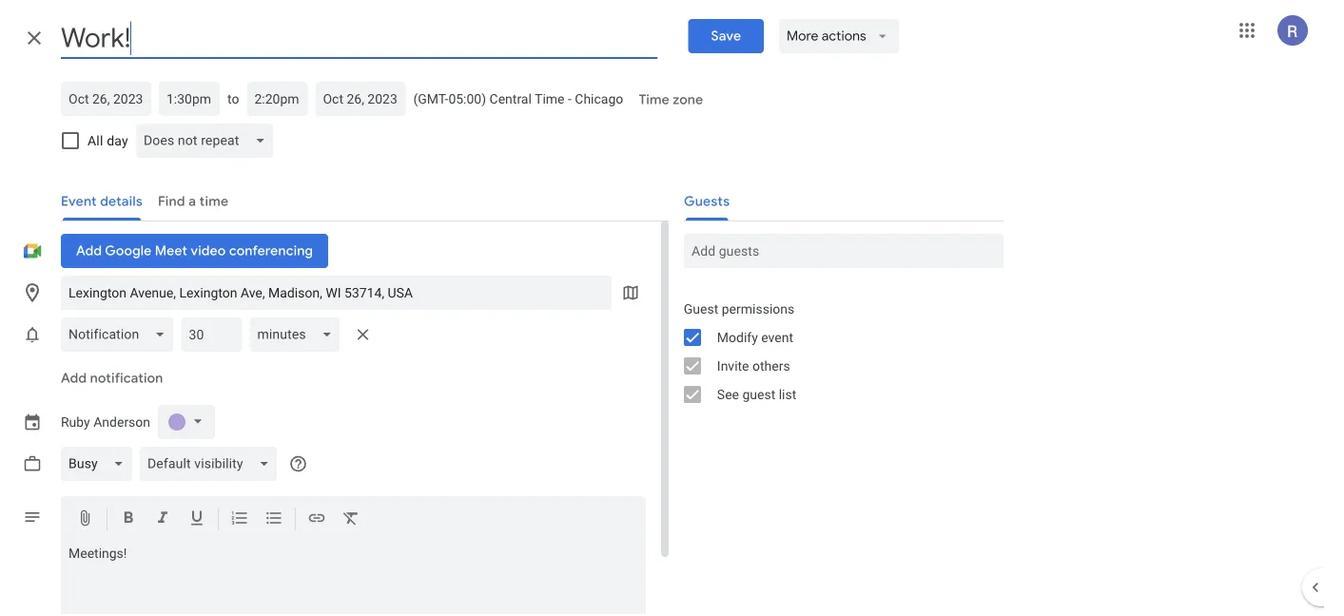 Task type: locate. For each thing, give the bounding box(es) containing it.
None field
[[136, 124, 281, 158], [61, 318, 181, 352], [250, 318, 348, 352], [61, 447, 140, 482], [140, 447, 285, 482], [136, 124, 281, 158], [61, 318, 181, 352], [250, 318, 348, 352], [61, 447, 140, 482], [140, 447, 285, 482]]

chicago
[[575, 91, 624, 107]]

remove formatting image
[[342, 509, 361, 531]]

day
[[107, 133, 128, 148]]

Title text field
[[61, 17, 658, 59]]

Start time text field
[[167, 88, 212, 110]]

time left zone
[[639, 91, 670, 108]]

see guest list
[[717, 387, 797, 403]]

anderson
[[93, 415, 150, 430]]

central
[[490, 91, 532, 107]]

group
[[669, 295, 1004, 409]]

End time text field
[[254, 88, 300, 110]]

zone
[[673, 91, 703, 108]]

actions
[[822, 28, 867, 45]]

underline image
[[187, 509, 206, 531]]

guest permissions
[[684, 301, 795, 317]]

arrow_drop_down
[[874, 28, 891, 45]]

0 horizontal spatial time
[[535, 91, 565, 107]]

bulleted list image
[[265, 509, 284, 531]]

Guests text field
[[692, 234, 996, 268]]

all day
[[88, 133, 128, 148]]

see
[[717, 387, 739, 403]]

invite others
[[717, 358, 790, 374]]

ruby
[[61, 415, 90, 430]]

End date text field
[[323, 88, 398, 110]]

Start date text field
[[69, 88, 144, 110]]

save
[[711, 28, 741, 45]]

list
[[779, 387, 797, 403]]

time left -
[[535, 91, 565, 107]]

bold image
[[119, 509, 138, 531]]

permissions
[[722, 301, 795, 317]]

Description text field
[[61, 546, 646, 615]]

more
[[787, 28, 819, 45]]

add
[[61, 370, 87, 387]]

italic image
[[153, 509, 172, 531]]

1 horizontal spatial time
[[639, 91, 670, 108]]

Location text field
[[69, 276, 604, 310]]

add notification
[[61, 370, 163, 387]]

time
[[535, 91, 565, 107], [639, 91, 670, 108]]

-
[[568, 91, 572, 107]]

guest
[[684, 301, 719, 317]]



Task type: describe. For each thing, give the bounding box(es) containing it.
to
[[227, 91, 239, 107]]

notification
[[90, 370, 163, 387]]

formatting options toolbar
[[61, 497, 646, 543]]

time inside time zone button
[[639, 91, 670, 108]]

add notification button
[[53, 356, 171, 402]]

all
[[88, 133, 103, 148]]

others
[[753, 358, 790, 374]]

save button
[[688, 19, 764, 53]]

modify event
[[717, 330, 794, 345]]

guest
[[743, 387, 776, 403]]

invite
[[717, 358, 749, 374]]

30 minutes before element
[[61, 314, 378, 356]]

insert link image
[[307, 509, 326, 531]]

time zone
[[639, 91, 703, 108]]

time zone button
[[631, 83, 711, 117]]

modify
[[717, 330, 758, 345]]

event
[[762, 330, 794, 345]]

05:00)
[[449, 91, 486, 107]]

(gmt-
[[413, 91, 449, 107]]

more actions arrow_drop_down
[[787, 28, 891, 45]]

group containing guest permissions
[[669, 295, 1004, 409]]

numbered list image
[[230, 509, 249, 531]]

(gmt-05:00) central time - chicago
[[413, 91, 624, 107]]

Minutes in advance for notification number field
[[189, 318, 234, 352]]

ruby anderson
[[61, 415, 150, 430]]

meetings!
[[69, 546, 127, 562]]



Task type: vqa. For each thing, say whether or not it's contained in the screenshot.
'Formatting Options' toolbar
yes



